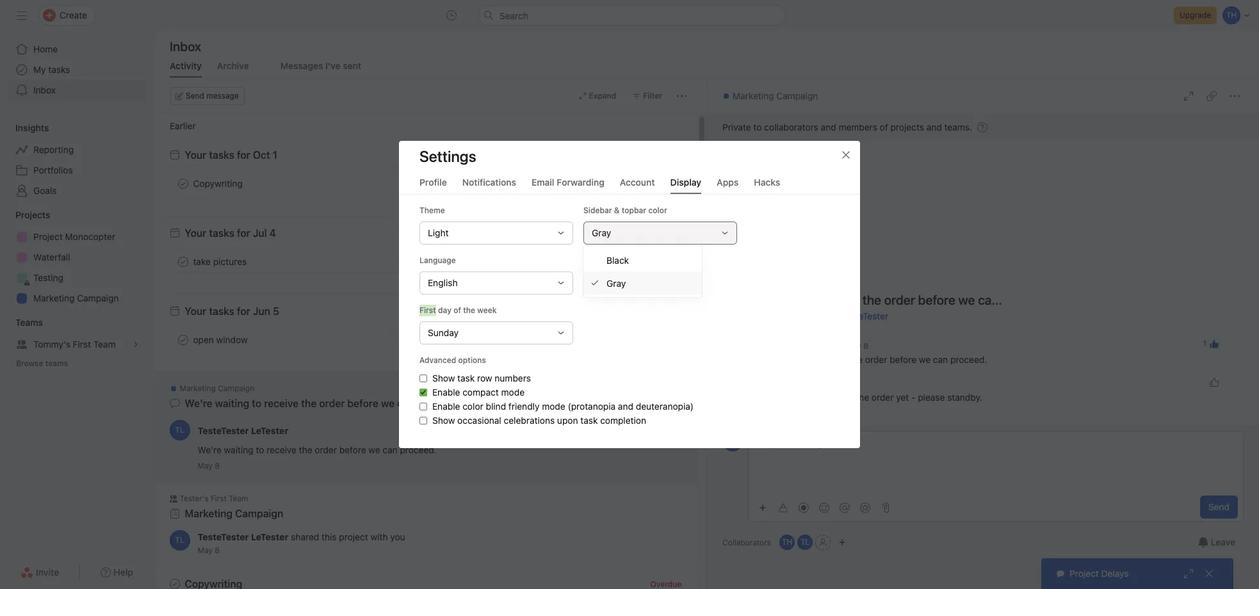 Task type: describe. For each thing, give the bounding box(es) containing it.
your tasks for jul 4
[[185, 227, 276, 239]]

copywriting
[[193, 178, 243, 189]]

show for show task row numbers
[[432, 373, 455, 384]]

0 vertical spatial task
[[457, 373, 475, 384]]

the for we're waiting to receive the order before we can proceed. may 8
[[299, 444, 312, 455]]

advanced
[[419, 355, 456, 365]]

the for we're waiting to receive the order before we ca...
[[301, 398, 317, 409]]

waiting for we're waiting to receive the order before we can proceed.
[[774, 354, 804, 365]]

we're for we're waiting to receive the order before we ca...
[[185, 398, 212, 409]]

your for your tasks for jun 5
[[185, 305, 206, 317]]

testetester for testetester letester shared this project with you may 8
[[198, 532, 249, 542]]

gray button
[[583, 222, 737, 245]]

campaign inside we're waiting to receive the order before we ca... "dialog"
[[776, 90, 818, 101]]

completed checkbox for your tasks for jul 4
[[175, 254, 191, 269]]

marketing inside we're waiting to receive the order before we ca... "dialog"
[[733, 90, 774, 101]]

your tasks for jul 4 link
[[185, 227, 276, 239]]

completed image for your tasks for jun 5
[[175, 332, 191, 347]]

goals link
[[8, 181, 146, 201]]

projects
[[890, 122, 924, 133]]

blind
[[486, 401, 506, 412]]

deuteranopia)
[[636, 401, 694, 412]]

light
[[428, 227, 449, 238]]

of inside we're waiting to receive the order before we ca... "dialog"
[[880, 122, 888, 133]]

marketing campaign
[[185, 508, 283, 519]]

tester's first team
[[180, 494, 248, 503]]

my
[[33, 64, 46, 75]]

show task row numbers
[[432, 373, 531, 384]]

before for we're waiting to receive the order before we can proceed.
[[890, 354, 916, 365]]

sent
[[343, 60, 361, 71]]

take pictures
[[193, 256, 247, 267]]

record a video image
[[799, 502, 809, 513]]

we for we're waiting to receive the order before we can proceed. may 8
[[368, 444, 380, 455]]

leave
[[1211, 537, 1235, 548]]

proceed. for we're waiting to receive the order before we can proceed.
[[950, 354, 987, 365]]

1 vertical spatial gray
[[606, 278, 626, 288]]

testing link
[[8, 268, 146, 288]]

receive for we're waiting to receive the order before we can proceed.
[[817, 354, 847, 365]]

for for jun
[[237, 305, 250, 317]]

display button
[[670, 177, 701, 194]]

light button
[[419, 222, 573, 245]]

reporting link
[[8, 140, 146, 160]]

english button
[[419, 272, 573, 295]]

show occasional celebrations upon task completion
[[432, 415, 646, 426]]

&
[[614, 206, 620, 215]]

options
[[458, 355, 486, 365]]

at mention image
[[840, 502, 850, 513]]

first for tester's first team
[[211, 494, 227, 503]]

2 vertical spatial marketing campaign
[[180, 384, 254, 393]]

pictures
[[213, 256, 247, 267]]

we're waiting to receive the order before we ca... dialog
[[707, 78, 1259, 589]]

notifications button
[[462, 177, 516, 194]]

proceed. for we're waiting to receive the order before we can proceed. may 8
[[400, 444, 437, 455]]

we're for we're waiting to receive the order before we can proceed. may 8
[[198, 444, 222, 455]]

messages
[[280, 60, 323, 71]]

sunday button
[[419, 321, 573, 345]]

letester for testetester letester shared this project with you may 8
[[251, 532, 288, 542]]

0 horizontal spatial and
[[618, 401, 633, 412]]

i've
[[325, 60, 340, 71]]

0 horizontal spatial color
[[463, 401, 483, 412]]

activity
[[170, 60, 202, 71]]

not
[[802, 392, 816, 403]]

your tasks for jun 5 link
[[185, 305, 279, 317]]

my tasks link
[[8, 60, 146, 80]]

home
[[33, 44, 58, 54]]

tommy's
[[33, 339, 70, 350]]

take
[[193, 256, 211, 267]]

order left yet
[[871, 392, 894, 403]]

1 horizontal spatial inbox
[[170, 39, 201, 54]]

we still have not received the order yet - please standby.
[[748, 392, 982, 403]]

global element
[[0, 31, 154, 108]]

week
[[477, 305, 497, 315]]

your for your tasks for jul 4
[[185, 227, 206, 239]]

letester for testetester letester
[[251, 425, 288, 436]]

Completed checkbox
[[175, 176, 191, 191]]

theme
[[419, 206, 445, 215]]

collaborators
[[764, 122, 818, 133]]

2 testetester letester link from the top
[[198, 532, 288, 542]]

insights button
[[0, 122, 49, 134]]

can for we're waiting to receive the order before we can proceed.
[[933, 354, 948, 365]]

members
[[839, 122, 877, 133]]

jul
[[253, 227, 267, 239]]

1 horizontal spatial marketing campaign link
[[722, 89, 818, 103]]

apps button
[[717, 177, 739, 194]]

testetester letester shared this project with you may 8
[[198, 532, 405, 555]]

tasks for your tasks for jun 5
[[209, 305, 234, 317]]

show for show occasional celebrations upon task completion
[[432, 415, 455, 426]]

tasks for your tasks for oct 1
[[209, 149, 234, 161]]

window
[[216, 334, 248, 345]]

0 vertical spatial first
[[419, 305, 436, 315]]

you
[[390, 532, 405, 542]]

receive for we're waiting to receive the order before we ca...
[[264, 398, 299, 409]]

reporting
[[33, 144, 74, 155]]

add or remove collaborators image
[[838, 539, 846, 546]]

may inside we're waiting to receive the order before we can proceed. may 8
[[198, 461, 213, 471]]

tl for tl button on the left of testetester letester
[[175, 425, 184, 435]]

the left week
[[463, 305, 475, 315]]

completed image
[[175, 176, 191, 191]]

project monocopter
[[33, 231, 115, 242]]

1 horizontal spatial campaign
[[218, 384, 254, 393]]

before for we're waiting to receive the order before we ca... @testetester letester
[[918, 293, 955, 307]]

enable for enable color blind friendly mode (protanopia and deuteranopia)
[[432, 401, 460, 412]]

tl button down tester's
[[169, 530, 190, 551]]

sidebar & topbar color
[[583, 206, 667, 215]]

may 8
[[846, 341, 868, 351]]

team for tommy's first team
[[93, 339, 116, 350]]

may inside we're waiting to receive the order before we ca... "dialog"
[[846, 341, 861, 351]]

full screen image
[[1183, 91, 1194, 101]]

receive for we're waiting to receive the order before we can proceed. may 8
[[267, 444, 296, 455]]

upon
[[557, 415, 578, 426]]

0 horizontal spatial th
[[727, 436, 738, 446]]

1 horizontal spatial color
[[648, 206, 667, 215]]

the right received
[[856, 392, 869, 403]]

archive
[[217, 60, 249, 71]]

1 button
[[1199, 335, 1223, 353]]

1 vertical spatial th button
[[779, 535, 795, 550]]

1 vertical spatial mode
[[542, 401, 565, 412]]

portfolios link
[[8, 160, 146, 181]]

1 testetester letester link from the top
[[198, 425, 288, 436]]

display
[[670, 177, 701, 188]]

to right private
[[753, 122, 762, 133]]

with
[[371, 532, 388, 542]]

send for send
[[1208, 501, 1230, 512]]

goals
[[33, 185, 57, 196]]

monocopter
[[65, 231, 115, 242]]

black link
[[583, 248, 702, 272]]

we're for we're waiting to receive the order before we can proceed.
[[748, 354, 772, 365]]

project
[[33, 231, 63, 242]]

your tasks for oct 1
[[185, 149, 277, 161]]

we
[[748, 392, 761, 403]]

tl for tl button inside we're waiting to receive the order before we ca... "dialog"
[[800, 537, 810, 547]]

overdue
[[650, 579, 682, 589]]

forwarding
[[557, 177, 604, 188]]

1 horizontal spatial task
[[580, 415, 598, 426]]

advanced options
[[419, 355, 486, 365]]

letester inside we're waiting to receive the order before we ca... @testetester letester
[[854, 311, 888, 321]]

we're waiting to receive the order before we can proceed.
[[748, 354, 987, 365]]

to for we're waiting to receive the order before we ca...
[[252, 398, 261, 409]]

profile
[[419, 177, 447, 188]]

teams button
[[0, 316, 43, 329]]

1 vertical spatial marketing campaign link
[[8, 288, 146, 309]]

for for jul
[[237, 227, 250, 239]]

tl button left testetester letester
[[169, 420, 190, 441]]

waiting for we're waiting to receive the order before we ca... @testetester letester
[[759, 293, 800, 307]]

occasional
[[457, 415, 501, 426]]

tl button inside we're waiting to receive the order before we ca... "dialog"
[[797, 535, 813, 550]]

order for we're waiting to receive the order before we ca...
[[319, 398, 345, 409]]

browse teams
[[16, 359, 68, 368]]

your for your tasks for oct 1
[[185, 149, 206, 161]]

archive link
[[217, 60, 249, 77]]

toolbar inside we're waiting to receive the order before we ca... "dialog"
[[754, 498, 895, 516]]



Task type: vqa. For each thing, say whether or not it's contained in the screenshot.
Create
no



Task type: locate. For each thing, give the bounding box(es) containing it.
0 vertical spatial your
[[185, 149, 206, 161]]

may up the tester's first team
[[198, 461, 213, 471]]

and up completion
[[618, 401, 633, 412]]

shared
[[291, 532, 319, 542]]

team right "tommy's"
[[93, 339, 116, 350]]

the inside we're waiting to receive the order before we can proceed. may 8
[[299, 444, 312, 455]]

close image
[[841, 150, 851, 160], [1204, 569, 1214, 579]]

for left jul
[[237, 227, 250, 239]]

order down we're waiting to receive the order before we ca...
[[315, 444, 337, 455]]

account
[[620, 177, 655, 188]]

copy link image
[[1206, 91, 1217, 101]]

show
[[432, 373, 455, 384], [432, 415, 455, 426]]

your tasks for oct 1 link
[[185, 149, 277, 161]]

0 vertical spatial 1
[[273, 149, 277, 161]]

0 horizontal spatial 1
[[273, 149, 277, 161]]

order inside we're waiting to receive the order before we ca... @testetester letester
[[884, 293, 915, 307]]

mode down numbers on the bottom left of page
[[501, 387, 525, 398]]

we're waiting to receive the order before we ca... link
[[722, 293, 1002, 307]]

(protanopia
[[568, 401, 616, 412]]

2 your from the top
[[185, 227, 206, 239]]

1 vertical spatial testetester letester link
[[198, 532, 288, 542]]

hide sidebar image
[[17, 10, 27, 20]]

8 inside we're waiting to receive the order before we can proceed. may 8
[[215, 461, 220, 471]]

1 vertical spatial enable
[[432, 401, 460, 412]]

the down may 8
[[849, 354, 863, 365]]

marketing down testing
[[33, 293, 75, 304]]

for left the oct
[[237, 149, 250, 161]]

order up we're waiting to receive the order before we can proceed. may 8
[[319, 398, 345, 409]]

0 vertical spatial completed checkbox
[[175, 254, 191, 269]]

1 horizontal spatial and
[[821, 122, 836, 133]]

0 horizontal spatial team
[[93, 339, 116, 350]]

1 vertical spatial letester
[[251, 425, 288, 436]]

0 horizontal spatial inbox
[[33, 85, 56, 95]]

waiting up @testetester
[[759, 293, 800, 307]]

1 vertical spatial completed image
[[175, 332, 191, 347]]

2 vertical spatial first
[[211, 494, 227, 503]]

0 vertical spatial marketing
[[733, 90, 774, 101]]

0 vertical spatial can
[[933, 354, 948, 365]]

1 testetester from the top
[[198, 425, 249, 436]]

1 vertical spatial send
[[1208, 501, 1230, 512]]

enable for enable compact mode
[[432, 387, 460, 398]]

waiting for we're waiting to receive the order before we ca...
[[215, 398, 249, 409]]

we're waiting to receive the order before we ca...
[[185, 398, 417, 409]]

campaign down testing link
[[77, 293, 119, 304]]

8 down marketing campaign
[[215, 546, 220, 555]]

receive inside we're waiting to receive the order before we can proceed. may 8
[[267, 444, 296, 455]]

0 horizontal spatial proceed.
[[400, 444, 437, 455]]

0 vertical spatial 8
[[863, 341, 868, 351]]

notifications
[[462, 177, 516, 188]]

toolbar
[[754, 498, 895, 516]]

campaign inside 'projects' element
[[77, 293, 119, 304]]

0 vertical spatial th
[[727, 436, 738, 446]]

0 horizontal spatial marketing
[[33, 293, 75, 304]]

settings
[[419, 147, 476, 165]]

0 horizontal spatial th button
[[722, 431, 743, 451]]

expand
[[589, 91, 616, 101]]

first left the day
[[419, 305, 436, 315]]

tl
[[175, 425, 184, 435], [175, 535, 184, 545], [800, 537, 810, 547]]

your up completed icon
[[185, 149, 206, 161]]

0 horizontal spatial close image
[[841, 150, 851, 160]]

tasks right my
[[48, 64, 70, 75]]

before inside we're waiting to receive the order before we ca... @testetester letester
[[918, 293, 955, 307]]

teams element
[[0, 311, 154, 375]]

0 vertical spatial campaign
[[776, 90, 818, 101]]

tl down record a video "image"
[[800, 537, 810, 547]]

Enable color blind friendly mode (protanopia and deuteranopia) checkbox
[[419, 403, 427, 410]]

completed image left take
[[175, 254, 191, 269]]

0 vertical spatial of
[[880, 122, 888, 133]]

to up testetester letester
[[252, 398, 261, 409]]

enable right enable compact mode checkbox
[[432, 387, 460, 398]]

tl left testetester letester
[[175, 425, 184, 435]]

close image right expand project delays 'image'
[[1204, 569, 1214, 579]]

earlier
[[170, 120, 196, 131]]

letester down we're waiting to receive the order before we ca...
[[251, 425, 288, 436]]

1 vertical spatial may
[[198, 461, 213, 471]]

completed checkbox left take
[[175, 254, 191, 269]]

0 vertical spatial th button
[[722, 431, 743, 451]]

enable right enable color blind friendly mode (protanopia and deuteranopia) checkbox
[[432, 401, 460, 412]]

1 horizontal spatial of
[[880, 122, 888, 133]]

first inside the teams element
[[73, 339, 91, 350]]

waiting for we're waiting to receive the order before we can proceed. may 8
[[224, 444, 253, 455]]

color up "gray" dropdown button
[[648, 206, 667, 215]]

0 horizontal spatial campaign
[[77, 293, 119, 304]]

to for we're waiting to receive the order before we ca... @testetester letester
[[803, 293, 815, 307]]

project delays
[[1069, 568, 1129, 579]]

to inside we're waiting to receive the order before we ca... @testetester letester
[[803, 293, 815, 307]]

the for we're waiting to receive the order before we ca... @testetester letester
[[862, 293, 881, 307]]

testetester for testetester letester
[[198, 425, 249, 436]]

close image down private to collaborators and members of projects and teams.
[[841, 150, 851, 160]]

before inside we're waiting to receive the order before we can proceed. may 8
[[339, 444, 366, 455]]

4
[[269, 227, 276, 239]]

1 horizontal spatial marketing
[[180, 384, 216, 393]]

2 horizontal spatial campaign
[[776, 90, 818, 101]]

tasks for your tasks for jul 4
[[209, 227, 234, 239]]

2 horizontal spatial marketing
[[733, 90, 774, 101]]

1 vertical spatial task
[[580, 415, 598, 426]]

order for we're waiting to receive the order before we can proceed.
[[865, 354, 887, 365]]

your up take
[[185, 227, 206, 239]]

can inside we're waiting to receive the order before we ca... "dialog"
[[933, 354, 948, 365]]

1 vertical spatial of
[[454, 305, 461, 315]]

tasks up take pictures
[[209, 227, 234, 239]]

2 for from the top
[[237, 227, 250, 239]]

team up marketing campaign
[[229, 494, 248, 503]]

letester left shared
[[251, 532, 288, 542]]

testetester letester link down we're waiting to receive the order before we ca...
[[198, 425, 288, 436]]

2 horizontal spatial and
[[926, 122, 942, 133]]

campaign
[[776, 90, 818, 101], [77, 293, 119, 304], [218, 384, 254, 393]]

mode up upon
[[542, 401, 565, 412]]

gray inside dropdown button
[[592, 227, 611, 238]]

1 vertical spatial close image
[[1204, 569, 1214, 579]]

1 vertical spatial th
[[782, 537, 792, 547]]

proceed.
[[950, 354, 987, 365], [400, 444, 437, 455]]

completed image for your tasks for jul 4
[[175, 254, 191, 269]]

the
[[862, 293, 881, 307], [463, 305, 475, 315], [849, 354, 863, 365], [856, 392, 869, 403], [301, 398, 317, 409], [299, 444, 312, 455]]

account button
[[620, 177, 655, 194]]

0 vertical spatial color
[[648, 206, 667, 215]]

send message button
[[170, 87, 244, 105]]

testetester letester
[[198, 425, 288, 436]]

tl for tl button below tester's
[[175, 535, 184, 545]]

marketing campaign link up collaborators
[[722, 89, 818, 103]]

Completed checkbox
[[175, 254, 191, 269], [175, 332, 191, 347]]

tasks up open window
[[209, 305, 234, 317]]

for for oct
[[237, 149, 250, 161]]

your up open at the left bottom
[[185, 305, 206, 317]]

completed image left open at the left bottom
[[175, 332, 191, 347]]

3 your from the top
[[185, 305, 206, 317]]

Enable compact mode checkbox
[[419, 389, 427, 396]]

browse teams button
[[10, 355, 74, 373]]

completed checkbox left open at the left bottom
[[175, 332, 191, 347]]

2 vertical spatial campaign
[[218, 384, 254, 393]]

tasks inside 'global' element
[[48, 64, 70, 75]]

order up @testetester letester link
[[884, 293, 915, 307]]

waiting inside we're waiting to receive the order before we ca... @testetester letester
[[759, 293, 800, 307]]

marketing
[[733, 90, 774, 101], [33, 293, 75, 304], [180, 384, 216, 393]]

1 enable from the top
[[432, 387, 460, 398]]

0 horizontal spatial task
[[457, 373, 475, 384]]

to up not
[[806, 354, 815, 365]]

order down may 8
[[865, 354, 887, 365]]

we inside we're waiting to receive the order before we ca... @testetester letester
[[958, 293, 975, 307]]

1 vertical spatial your
[[185, 227, 206, 239]]

completion
[[600, 415, 646, 426]]

hacks
[[754, 177, 780, 188]]

show down advanced at the left bottom
[[432, 373, 455, 384]]

insights
[[15, 122, 49, 133]]

we're for we're waiting to receive the order before we ca... @testetester letester
[[722, 293, 756, 307]]

0 horizontal spatial can
[[383, 444, 397, 455]]

proceed. up standby.
[[950, 354, 987, 365]]

first up marketing campaign
[[211, 494, 227, 503]]

2 horizontal spatial we
[[958, 293, 975, 307]]

insights element
[[0, 117, 154, 204]]

of right the day
[[454, 305, 461, 315]]

0 vertical spatial marketing campaign
[[733, 90, 818, 101]]

1 show from the top
[[432, 373, 455, 384]]

1 completed checkbox from the top
[[175, 254, 191, 269]]

waiting
[[759, 293, 800, 307], [774, 354, 804, 365], [215, 398, 249, 409], [224, 444, 253, 455]]

may up we're waiting to receive the order before we can proceed.
[[846, 341, 861, 351]]

marketing inside 'projects' element
[[33, 293, 75, 304]]

send left message
[[186, 91, 204, 101]]

to down testetester letester
[[256, 444, 264, 455]]

we for we're waiting to receive the order before we can proceed.
[[919, 354, 931, 365]]

teams.
[[944, 122, 972, 133]]

5
[[273, 305, 279, 317]]

Show task row numbers checkbox
[[419, 375, 427, 382]]

inbox link
[[8, 80, 146, 101]]

expand button
[[573, 87, 622, 105]]

0 vertical spatial testetester
[[198, 425, 249, 436]]

0 vertical spatial testetester letester link
[[198, 425, 288, 436]]

can down we ca...
[[383, 444, 397, 455]]

marketing up private
[[733, 90, 774, 101]]

email forwarding
[[532, 177, 604, 188]]

tommy's first team link
[[8, 334, 146, 355]]

1 vertical spatial first
[[73, 339, 91, 350]]

1 vertical spatial team
[[229, 494, 248, 503]]

1 vertical spatial inbox
[[33, 85, 56, 95]]

color down enable compact mode
[[463, 401, 483, 412]]

to inside we're waiting to receive the order before we can proceed. may 8
[[256, 444, 264, 455]]

waiting up testetester letester
[[215, 398, 249, 409]]

proceed. inside we're waiting to receive the order before we can proceed. may 8
[[400, 444, 437, 455]]

before for we're waiting to receive the order before we ca...
[[347, 398, 378, 409]]

apps
[[717, 177, 739, 188]]

projects element
[[0, 204, 154, 311]]

black
[[606, 255, 629, 265]]

tasks for my tasks
[[48, 64, 70, 75]]

project monocopter link
[[8, 227, 146, 247]]

marketing down open at the left bottom
[[180, 384, 216, 393]]

Show occasional celebrations upon task completion checkbox
[[419, 417, 427, 425]]

0 horizontal spatial of
[[454, 305, 461, 315]]

2 vertical spatial we
[[368, 444, 380, 455]]

1 vertical spatial marketing
[[33, 293, 75, 304]]

marketing campaign down open window
[[180, 384, 254, 393]]

2 enable from the top
[[432, 401, 460, 412]]

testetester letester link down marketing campaign
[[198, 532, 288, 542]]

before for we're waiting to receive the order before we can proceed. may 8
[[339, 444, 366, 455]]

can for we're waiting to receive the order before we can proceed. may 8
[[383, 444, 397, 455]]

and left teams.
[[926, 122, 942, 133]]

1 vertical spatial we
[[919, 354, 931, 365]]

3 for from the top
[[237, 305, 250, 317]]

0 vertical spatial may
[[846, 341, 861, 351]]

for left jun
[[237, 305, 250, 317]]

your
[[185, 149, 206, 161], [185, 227, 206, 239], [185, 305, 206, 317]]

the up we're waiting to receive the order before we can proceed. may 8
[[301, 398, 317, 409]]

8 inside testetester letester shared this project with you may 8
[[215, 546, 220, 555]]

first for tommy's first team
[[73, 339, 91, 350]]

0 vertical spatial proceed.
[[950, 354, 987, 365]]

messages i've sent
[[280, 60, 361, 71]]

marketing campaign down testing link
[[33, 293, 119, 304]]

send inside button
[[1208, 501, 1230, 512]]

1 for from the top
[[237, 149, 250, 161]]

2 completed checkbox from the top
[[175, 332, 191, 347]]

tl down tester's
[[175, 535, 184, 545]]

2 vertical spatial may
[[198, 546, 213, 555]]

1 horizontal spatial we
[[919, 354, 931, 365]]

marketing campaign up collaborators
[[733, 90, 818, 101]]

0 vertical spatial completed image
[[175, 254, 191, 269]]

can inside we're waiting to receive the order before we can proceed. may 8
[[383, 444, 397, 455]]

0 vertical spatial enable
[[432, 387, 460, 398]]

gray
[[592, 227, 611, 238], [606, 278, 626, 288]]

1 horizontal spatial th button
[[779, 535, 795, 550]]

invite
[[36, 567, 59, 578]]

0 vertical spatial marketing campaign link
[[722, 89, 818, 103]]

1 horizontal spatial th
[[782, 537, 792, 547]]

inbox up activity
[[170, 39, 201, 54]]

and left members
[[821, 122, 836, 133]]

2 completed image from the top
[[175, 332, 191, 347]]

8 inside we're waiting to receive the order before we ca... "dialog"
[[863, 341, 868, 351]]

order
[[884, 293, 915, 307], [865, 354, 887, 365], [871, 392, 894, 403], [319, 398, 345, 409], [315, 444, 337, 455]]

8 up the tester's first team
[[215, 461, 220, 471]]

@testetester letester link
[[796, 311, 888, 321]]

email
[[532, 177, 554, 188]]

1 horizontal spatial marketing campaign
[[180, 384, 254, 393]]

1 vertical spatial testetester
[[198, 532, 249, 542]]

we're waiting to receive the order before we ca... @testetester letester
[[722, 293, 1002, 321]]

we're inside we're waiting to receive the order before we ca... @testetester letester
[[722, 293, 756, 307]]

may down marketing campaign
[[198, 546, 213, 555]]

2 show from the top
[[432, 415, 455, 426]]

1 completed image from the top
[[175, 254, 191, 269]]

send button
[[1200, 496, 1238, 519]]

0 horizontal spatial first
[[73, 339, 91, 350]]

marketing campaign link down testing
[[8, 288, 146, 309]]

can up please
[[933, 354, 948, 365]]

testetester inside testetester letester shared this project with you may 8
[[198, 532, 249, 542]]

order for we're waiting to receive the order before we can proceed. may 8
[[315, 444, 337, 455]]

0 vertical spatial for
[[237, 149, 250, 161]]

inbox down my
[[33, 85, 56, 95]]

completed checkbox for your tasks for jun 5
[[175, 332, 191, 347]]

campaign up testetester letester
[[218, 384, 254, 393]]

receive for we're waiting to receive the order before we ca... @testetester letester
[[818, 293, 859, 307]]

letester down the we're waiting to receive the order before we ca... 'link'
[[854, 311, 888, 321]]

invite button
[[12, 561, 67, 584]]

tl button down record a video "image"
[[797, 535, 813, 550]]

waiting down testetester letester
[[224, 444, 253, 455]]

receive up testetester letester
[[264, 398, 299, 409]]

1 vertical spatial for
[[237, 227, 250, 239]]

1 vertical spatial can
[[383, 444, 397, 455]]

we inside we're waiting to receive the order before we can proceed. may 8
[[368, 444, 380, 455]]

send up leave at the bottom right of page
[[1208, 501, 1230, 512]]

receive down testetester letester
[[267, 444, 296, 455]]

first right "tommy's"
[[73, 339, 91, 350]]

0 vertical spatial letester
[[854, 311, 888, 321]]

the for we're waiting to receive the order before we can proceed.
[[849, 354, 863, 365]]

first day of the week
[[419, 305, 497, 315]]

1 horizontal spatial close image
[[1204, 569, 1214, 579]]

2 vertical spatial marketing
[[180, 384, 216, 393]]

@testetester
[[796, 311, 851, 321]]

task left row
[[457, 373, 475, 384]]

send
[[186, 91, 204, 101], [1208, 501, 1230, 512]]

numbers
[[495, 373, 531, 384]]

receive up @testetester letester link
[[818, 293, 859, 307]]

1 inside button
[[1203, 339, 1206, 348]]

waiting up have at the bottom right of the page
[[774, 354, 804, 365]]

portfolios
[[33, 165, 73, 175]]

of left projects
[[880, 122, 888, 133]]

0 likes. click to like this task image
[[1209, 377, 1219, 387]]

1 vertical spatial color
[[463, 401, 483, 412]]

show right show occasional celebrations upon task completion checkbox
[[432, 415, 455, 426]]

sunday
[[428, 327, 459, 338]]

gray down sidebar
[[592, 227, 611, 238]]

proceed. inside we're waiting to receive the order before we ca... "dialog"
[[950, 354, 987, 365]]

2 horizontal spatial marketing campaign
[[733, 90, 818, 101]]

0 horizontal spatial marketing campaign link
[[8, 288, 146, 309]]

inbox inside 'global' element
[[33, 85, 56, 95]]

proceed. down show occasional celebrations upon task completion checkbox
[[400, 444, 437, 455]]

to for we're waiting to receive the order before we can proceed. may 8
[[256, 444, 264, 455]]

0 vertical spatial team
[[93, 339, 116, 350]]

open
[[193, 334, 214, 345]]

the inside we're waiting to receive the order before we ca... @testetester letester
[[862, 293, 881, 307]]

0 vertical spatial mode
[[501, 387, 525, 398]]

task down (protanopia
[[580, 415, 598, 426]]

tl inside we're waiting to receive the order before we ca... "dialog"
[[800, 537, 810, 547]]

0 horizontal spatial send
[[186, 91, 204, 101]]

1 vertical spatial 8
[[215, 461, 220, 471]]

1 vertical spatial 1
[[1203, 339, 1206, 348]]

waiting inside we're waiting to receive the order before we can proceed. may 8
[[224, 444, 253, 455]]

gray down black
[[606, 278, 626, 288]]

ca...
[[978, 293, 1002, 307]]

1 vertical spatial completed checkbox
[[175, 332, 191, 347]]

yet
[[896, 392, 909, 403]]

letester inside testetester letester shared this project with you may 8
[[251, 532, 288, 542]]

send inside button
[[186, 91, 204, 101]]

0 vertical spatial we
[[958, 293, 975, 307]]

1 vertical spatial proceed.
[[400, 444, 437, 455]]

8 up we're waiting to receive the order before we can proceed.
[[863, 341, 868, 351]]

leave button
[[1190, 531, 1244, 554]]

the down we're waiting to receive the order before we ca...
[[299, 444, 312, 455]]

send for send message
[[186, 91, 204, 101]]

color
[[648, 206, 667, 215], [463, 401, 483, 412]]

to up @testetester
[[803, 293, 815, 307]]

this
[[322, 532, 337, 542]]

to for we're waiting to receive the order before we can proceed.
[[806, 354, 815, 365]]

teams
[[45, 359, 68, 368]]

1 vertical spatial marketing campaign
[[33, 293, 119, 304]]

2 testetester from the top
[[198, 532, 249, 542]]

may inside testetester letester shared this project with you may 8
[[198, 546, 213, 555]]

the up @testetester letester link
[[862, 293, 881, 307]]

celebrations
[[504, 415, 555, 426]]

order for we're waiting to receive the order before we ca... @testetester letester
[[884, 293, 915, 307]]

marketing campaign inside we're waiting to receive the order before we ca... "dialog"
[[733, 90, 818, 101]]

2 vertical spatial 8
[[215, 546, 220, 555]]

campaign up collaborators
[[776, 90, 818, 101]]

expand project delays image
[[1183, 569, 1194, 579]]

completed image
[[175, 254, 191, 269], [175, 332, 191, 347]]

upgrade button
[[1174, 6, 1217, 24]]

first
[[419, 305, 436, 315], [73, 339, 91, 350], [211, 494, 227, 503]]

task
[[457, 373, 475, 384], [580, 415, 598, 426]]

gray link
[[583, 272, 702, 295]]

0 horizontal spatial mode
[[501, 387, 525, 398]]

1 your from the top
[[185, 149, 206, 161]]

english
[[428, 277, 458, 288]]

enable compact mode
[[432, 387, 525, 398]]

we for we're waiting to receive the order before we ca... @testetester letester
[[958, 293, 975, 307]]

we're inside we're waiting to receive the order before we can proceed. may 8
[[198, 444, 222, 455]]

0 horizontal spatial marketing campaign
[[33, 293, 119, 304]]

team for tester's first team
[[229, 494, 248, 503]]

marketing campaign inside 'projects' element
[[33, 293, 119, 304]]

tommy's first team
[[33, 339, 116, 350]]

may
[[846, 341, 861, 351], [198, 461, 213, 471], [198, 546, 213, 555]]

2 horizontal spatial first
[[419, 305, 436, 315]]

receive down may 8
[[817, 354, 847, 365]]

1 horizontal spatial can
[[933, 354, 948, 365]]

tasks up "copywriting"
[[209, 149, 234, 161]]

-
[[911, 392, 915, 403]]

have
[[780, 392, 800, 403]]

order inside we're waiting to receive the order before we can proceed. may 8
[[315, 444, 337, 455]]

8
[[863, 341, 868, 351], [215, 461, 220, 471], [215, 546, 220, 555]]

0 vertical spatial send
[[186, 91, 204, 101]]

letester
[[854, 311, 888, 321], [251, 425, 288, 436], [251, 532, 288, 542]]

1 horizontal spatial mode
[[542, 401, 565, 412]]

1 horizontal spatial send
[[1208, 501, 1230, 512]]

home link
[[8, 39, 146, 60]]

2 vertical spatial for
[[237, 305, 250, 317]]

we're waiting to receive the order before we can proceed. may 8
[[198, 444, 437, 471]]

receive inside we're waiting to receive the order before we ca... @testetester letester
[[818, 293, 859, 307]]

1 horizontal spatial 1
[[1203, 339, 1206, 348]]



